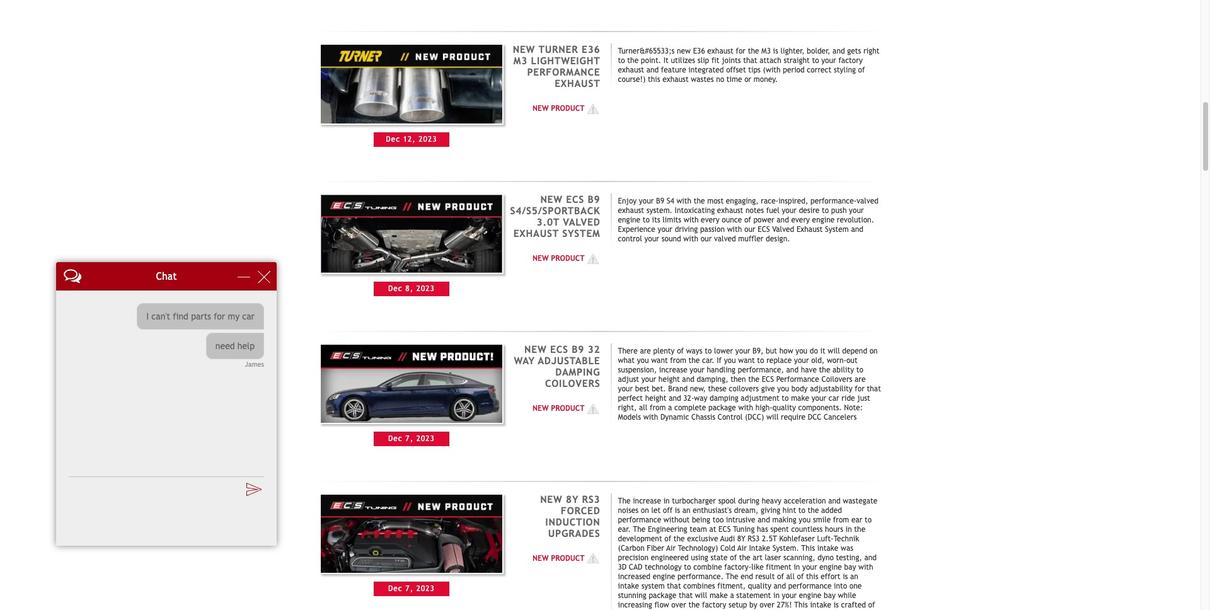 Task type: describe. For each thing, give the bounding box(es) containing it.
driving
[[675, 225, 698, 234]]

just
[[858, 394, 871, 403]]

and down revolution.
[[851, 225, 864, 234]]

sound
[[662, 234, 681, 243]]

dec 12, 2023 link
[[320, 43, 504, 147]]

your left b9,
[[736, 347, 751, 355]]

b9 for s4
[[656, 197, 665, 205]]

in up 27%!
[[774, 591, 780, 600]]

of up the factory- at the right bottom of the page
[[730, 553, 737, 562]]

engine down technology
[[653, 572, 675, 581]]

2.5t
[[762, 534, 777, 543]]

without
[[664, 515, 690, 524]]

your down car.
[[690, 365, 705, 374]]

performance,
[[738, 365, 784, 374]]

complete
[[675, 403, 706, 412]]

new product for performance
[[533, 104, 585, 113]]

for inside turner&#65533;s new e36 exhaust for the m3 is lighter, bolder, and gets right to the point. it utilizes slip fit joints that attach straight to your factory exhaust and feature integrated offset tips (with period correct styling of course!) this exhaust wastes no time or money.
[[736, 47, 746, 55]]

and down point.
[[647, 66, 659, 74]]

in up off
[[664, 497, 670, 505]]

your down experience
[[645, 234, 660, 243]]

b9 for 32
[[572, 343, 585, 355]]

4 image for new 8y rs3 forced induction upgrades
[[585, 553, 601, 565]]

hand
[[660, 610, 677, 610]]

power
[[754, 216, 775, 224]]

forced
[[561, 505, 601, 516]]

make inside the increase in turbocharger spool during heavy acceleration and wastegate noises on let off is an enthusiast's dream, giving hint to the added performance without being too intrusive and making you smile from ear to ear.  the engineering team at ecs tuning has spent countless hours in the development of the exclusive audi 8y rs3 2.5t kohlefaser luft-technik (carbon fiber air technology) cold air intake system. this intake was precision engineered using state of the art laser scanning, dyno testing, and 3d cad technology to combine factory-like fitment in your engine bay with increased engine performance. the end result of all of this effort is an intake system that combines fitment, quality and performance into one stunning package that will make a statement in your engine bay while increasing flow over the factory setup by over 27%! this intake is crafted of high quality hand laid carbon fiber and powder coated aluminu
[[710, 591, 728, 600]]

being
[[692, 515, 711, 524]]

and down the setup
[[738, 610, 750, 610]]

will inside the increase in turbocharger spool during heavy acceleration and wastegate noises on let off is an enthusiast's dream, giving hint to the added performance without being too intrusive and making you smile from ear to ear.  the engineering team at ecs tuning has spent countless hours in the development of the exclusive audi 8y rs3 2.5t kohlefaser luft-technik (carbon fiber air technology) cold air intake system. this intake was precision engineered using state of the art laser scanning, dyno testing, and 3d cad technology to combine factory-like fitment in your engine bay with increased engine performance. the end result of all of this effort is an intake system that combines fitment, quality and performance into one stunning package that will make a statement in your engine bay while increasing flow over the factory setup by over 27%! this intake is crafted of high quality hand laid carbon fiber and powder coated aluminu
[[695, 591, 708, 600]]

depend
[[843, 347, 868, 355]]

of inside enjoy your b9 s4 with the most engaging, race-inspired, performance-valved exhaust system. intoxicating exhaust notes fuel your desire to push your engine to its limits with every ounce of power and every engine revolution. experience your driving passion with our ecs valved exhaust system and control your sound with our valved muffler design.
[[745, 216, 751, 224]]

e36 for new
[[693, 47, 705, 55]]

technology
[[645, 563, 682, 572]]

new ecs b9 s4/s5/sportback 3.0t valved exhaust system link
[[510, 193, 601, 239]]

0 horizontal spatial bay
[[824, 591, 836, 600]]

fit
[[712, 56, 720, 65]]

kohlefaser
[[780, 534, 815, 543]]

system
[[642, 582, 665, 590]]

to up 'performance,'
[[757, 356, 765, 365]]

quality inside there are plenty of ways to lower your b9, but how you do it will depend on what you want from the car. if you want to replace your old, worn-out suspension, increase your handling performance, and have the ability to adjust your height and damping, then the ecs performance coilovers are your best bet.  brand new, these coilovers give you body adjustability for that perfect height and 32-way damping adjustment to make your car ride just right, all from a complete package with high-quality components.  note: models with dynamic chassis control (dcc) will require dcc cancelers
[[773, 403, 796, 412]]

and down the result
[[774, 582, 786, 590]]

the down 'performance,'
[[749, 375, 760, 384]]

and right testing,
[[865, 553, 877, 562]]

styling
[[834, 66, 856, 74]]

dec 7, 2023 link for new ecs b9 32 way adjustable damping coilovers
[[320, 343, 504, 447]]

require
[[781, 413, 806, 422]]

all inside the increase in turbocharger spool during heavy acceleration and wastegate noises on let off is an enthusiast's dream, giving hint to the added performance without being too intrusive and making you smile from ear to ear.  the engineering team at ecs tuning has spent countless hours in the development of the exclusive audi 8y rs3 2.5t kohlefaser luft-technik (carbon fiber air technology) cold air intake system. this intake was precision engineered using state of the art laser scanning, dyno testing, and 3d cad technology to combine factory-like fitment in your engine bay with increased engine performance. the end result of all of this effort is an intake system that combines fitment, quality and performance into one stunning package that will make a statement in your engine bay while increasing flow over the factory setup by over 27%! this intake is crafted of high quality hand laid carbon fiber and powder coated aluminu
[[787, 572, 795, 581]]

the down old,
[[819, 365, 831, 374]]

and down the fuel
[[777, 216, 789, 224]]

the down acceleration
[[808, 506, 819, 515]]

the down ear
[[855, 525, 866, 534]]

you right if
[[724, 356, 736, 365]]

exclusive
[[687, 534, 718, 543]]

dec 7, 2023 link for new 8y rs3 forced induction upgrades
[[320, 493, 504, 610]]

control
[[618, 234, 642, 243]]

8y inside new 8y rs3 forced induction upgrades
[[566, 493, 579, 505]]

and down replace
[[787, 365, 799, 374]]

chassis
[[692, 413, 716, 422]]

0 vertical spatial an
[[683, 506, 691, 515]]

intrusive
[[726, 515, 756, 524]]

product for new 8y rs3 forced induction upgrades
[[551, 554, 585, 563]]

your up revolution.
[[849, 206, 864, 215]]

tips
[[749, 66, 761, 74]]

3d
[[618, 563, 627, 572]]

that right the system
[[667, 582, 681, 590]]

4 image
[[585, 403, 601, 415]]

dec 7, 2023 for new ecs b9 32 way adjustable damping coilovers
[[388, 435, 435, 443]]

course!)
[[618, 75, 646, 84]]

with down ounce
[[727, 225, 742, 234]]

with down intoxicating
[[684, 216, 699, 224]]

and down brand
[[669, 394, 681, 403]]

exhaust up the fit
[[708, 47, 734, 55]]

combine
[[694, 563, 722, 572]]

engine down desire
[[812, 216, 835, 224]]

giving
[[761, 506, 781, 515]]

your down inspired,
[[782, 206, 797, 215]]

system.
[[647, 206, 673, 215]]

in up technik at the right of the page
[[846, 525, 852, 534]]

end
[[741, 572, 753, 581]]

exhaust for performance
[[555, 78, 601, 89]]

system inside enjoy your b9 s4 with the most engaging, race-inspired, performance-valved exhaust system. intoxicating exhaust notes fuel your desire to push your engine to its limits with every ounce of power and every engine revolution. experience your driving passion with our ecs valved exhaust system and control your sound with our valved muffler design.
[[825, 225, 849, 234]]

and up added
[[829, 497, 841, 505]]

the down the turner&#65533;s
[[628, 56, 639, 65]]

2023 for new turner e36 m3 lightweight performance exhaust
[[419, 135, 437, 144]]

feature
[[661, 66, 686, 74]]

you up suspension,
[[637, 356, 649, 365]]

there are plenty of ways to lower your b9, but how you do it will depend on what you want from the car. if you want to replace your old, worn-out suspension, increase your handling performance, and have the ability to adjust your height and damping, then the ecs performance coilovers are your best bet.  brand new, these coilovers give you body adjustability for that perfect height and 32-way damping adjustment to make your car ride just right, all from a complete package with high-quality components.  note: models with dynamic chassis control (dcc) will require dcc cancelers
[[618, 347, 881, 422]]

the inside enjoy your b9 s4 with the most engaging, race-inspired, performance-valved exhaust system. intoxicating exhaust notes fuel your desire to push your engine to its limits with every ounce of power and every engine revolution. experience your driving passion with our ecs valved exhaust system and control your sound with our valved muffler design.
[[694, 197, 705, 205]]

utilizes
[[671, 56, 696, 65]]

with right the models
[[644, 413, 658, 422]]

performance inside there are plenty of ways to lower your b9, but how you do it will depend on what you want from the car. if you want to replace your old, worn-out suspension, increase your handling performance, and have the ability to adjust your height and damping, then the ecs performance coilovers are your best bet.  brand new, these coilovers give you body adjustability for that perfect height and 32-way damping adjustment to make your car ride just right, all from a complete package with high-quality components.  note: models with dynamic chassis control (dcc) will require dcc cancelers
[[777, 375, 820, 384]]

do
[[810, 347, 818, 355]]

new 8y rs3 forced induction upgrades image
[[320, 493, 504, 574]]

factory inside the increase in turbocharger spool during heavy acceleration and wastegate noises on let off is an enthusiast's dream, giving hint to the added performance without being too intrusive and making you smile from ear to ear.  the engineering team at ecs tuning has spent countless hours in the development of the exclusive audi 8y rs3 2.5t kohlefaser luft-technik (carbon fiber air technology) cold air intake system. this intake was precision engineered using state of the art laser scanning, dyno testing, and 3d cad technology to combine factory-like fitment in your engine bay with increased engine performance. the end result of all of this effort is an intake system that combines fitment, quality and performance into one stunning package that will make a statement in your engine bay while increasing flow over the factory setup by over 27%! this intake is crafted of high quality hand laid carbon fiber and powder coated aluminu
[[702, 601, 727, 609]]

its
[[652, 216, 661, 224]]

0 horizontal spatial valved
[[714, 234, 736, 243]]

0 vertical spatial from
[[670, 356, 687, 365]]

car
[[829, 394, 840, 403]]

system inside new ecs b9 s4/s5/sportback 3.0t valved exhaust system
[[563, 228, 601, 239]]

turbocharger
[[672, 497, 716, 505]]

time
[[727, 75, 742, 84]]

factory inside turner&#65533;s new e36 exhaust for the m3 is lighter, bolder, and gets right to the point. it utilizes slip fit joints that attach straight to your factory exhaust and feature integrated offset tips (with period correct styling of course!) this exhaust wastes no time or money.
[[839, 56, 863, 65]]

wastegate
[[843, 497, 878, 505]]

dec for new ecs b9 32 way adjustable damping coilovers
[[388, 435, 403, 443]]

brand
[[668, 384, 688, 393]]

countless
[[792, 525, 823, 534]]

the down engineering in the bottom right of the page
[[674, 534, 685, 543]]

period
[[783, 66, 805, 74]]

of down scanning,
[[797, 572, 804, 581]]

engine up experience
[[618, 216, 641, 224]]

exhaust up ounce
[[717, 206, 744, 215]]

then
[[731, 375, 746, 384]]

laser
[[765, 553, 781, 562]]

powder
[[752, 610, 778, 610]]

way
[[514, 355, 535, 366]]

0 vertical spatial intake
[[818, 544, 839, 553]]

a inside the increase in turbocharger spool during heavy acceleration and wastegate noises on let off is an enthusiast's dream, giving hint to the added performance without being too intrusive and making you smile from ear to ear.  the engineering team at ecs tuning has spent countless hours in the development of the exclusive audi 8y rs3 2.5t kohlefaser luft-technik (carbon fiber air technology) cold air intake system. this intake was precision engineered using state of the art laser scanning, dyno testing, and 3d cad technology to combine factory-like fitment in your engine bay with increased engine performance. the end result of all of this effort is an intake system that combines fitment, quality and performance into one stunning package that will make a statement in your engine bay while increasing flow over the factory setup by over 27%! this intake is crafted of high quality hand laid carbon fiber and powder coated aluminu
[[730, 591, 734, 600]]

0 vertical spatial this
[[802, 544, 815, 553]]

your up sound
[[658, 225, 673, 234]]

old,
[[812, 356, 825, 365]]

adjustment
[[741, 394, 780, 403]]

technik
[[834, 534, 860, 543]]

7, for new 8y rs3 forced induction upgrades
[[406, 585, 414, 593]]

to up car.
[[705, 347, 712, 355]]

with up (dcc) in the right of the page
[[739, 403, 754, 412]]

audi
[[721, 534, 735, 543]]

fiber
[[647, 544, 665, 553]]

2 every from the left
[[792, 216, 810, 224]]

1 horizontal spatial are
[[855, 375, 866, 384]]

1 vertical spatial performance
[[789, 582, 832, 590]]

of inside there are plenty of ways to lower your b9, but how you do it will depend on what you want from the car. if you want to replace your old, worn-out suspension, increase your handling performance, and have the ability to adjust your height and damping, then the ecs performance coilovers are your best bet.  brand new, these coilovers give you body adjustability for that perfect height and 32-way damping adjustment to make your car ride just right, all from a complete package with high-quality components.  note: models with dynamic chassis control (dcc) will require dcc cancelers
[[677, 347, 684, 355]]

ounce
[[722, 216, 742, 224]]

1 horizontal spatial our
[[745, 225, 756, 234]]

fiber
[[719, 610, 736, 610]]

best
[[635, 384, 650, 393]]

to down acceleration
[[799, 506, 806, 515]]

effort
[[821, 572, 841, 581]]

ecs inside new ecs b9 s4/s5/sportback 3.0t valved exhaust system
[[566, 193, 585, 205]]

system.
[[773, 544, 799, 553]]

2023 for new 8y rs3 forced induction upgrades
[[417, 585, 435, 593]]

1 vertical spatial will
[[767, 413, 779, 422]]

race-
[[761, 197, 779, 205]]

damping,
[[697, 375, 729, 384]]

is inside turner&#65533;s new e36 exhaust for the m3 is lighter, bolder, and gets right to the point. it utilizes slip fit joints that attach straight to your factory exhaust and feature integrated offset tips (with period correct styling of course!) this exhaust wastes no time or money.
[[773, 47, 779, 55]]

1 vertical spatial quality
[[748, 582, 772, 590]]

1 want from the left
[[651, 356, 668, 365]]

let
[[652, 506, 661, 515]]

new ecs b9 s4/s5/sportback 3.0t valved exhaust system image
[[320, 193, 504, 275]]

technology)
[[678, 544, 718, 553]]

is up the into
[[843, 572, 848, 581]]

to right ear
[[865, 515, 872, 524]]

with right s4
[[677, 197, 692, 205]]

slip
[[698, 56, 710, 65]]

dec for new ecs b9 s4/s5/sportback 3.0t valved exhaust system
[[388, 285, 403, 293]]

exhaust down feature
[[663, 75, 689, 84]]

0 horizontal spatial the
[[618, 497, 631, 505]]

of down engineering in the bottom right of the page
[[665, 534, 672, 543]]

4 image for new turner e36 m3 lightweight performance exhaust
[[585, 103, 601, 115]]

and up new,
[[682, 375, 695, 384]]

for inside there are plenty of ways to lower your b9, but how you do it will depend on what you want from the car. if you want to replace your old, worn-out suspension, increase your handling performance, and have the ability to adjust your height and damping, then the ecs performance coilovers are your best bet.  brand new, these coilovers give you body adjustability for that perfect height and 32-way damping adjustment to make your car ride just right, all from a complete package with high-quality components.  note: models with dynamic chassis control (dcc) will require dcc cancelers
[[855, 384, 865, 393]]

enjoy
[[618, 197, 637, 205]]

ear.
[[618, 525, 631, 534]]

of right crafted
[[869, 601, 875, 609]]

has
[[757, 525, 768, 534]]

laid
[[679, 610, 692, 610]]

to up "require"
[[782, 394, 789, 403]]

2 vertical spatial intake
[[810, 601, 832, 609]]

your up 27%!
[[782, 591, 797, 600]]

your down adjust
[[618, 384, 633, 393]]

turner
[[539, 43, 579, 55]]

revolution.
[[837, 216, 875, 224]]

during
[[738, 497, 760, 505]]

new inside new ecs b9 32 way adjustable damping coilovers
[[525, 343, 547, 355]]

1 horizontal spatial the
[[633, 525, 646, 534]]

dream,
[[734, 506, 759, 515]]

1 vertical spatial height
[[645, 394, 667, 403]]

to left its
[[643, 216, 650, 224]]

make inside there are plenty of ways to lower your b9, but how you do it will depend on what you want from the car. if you want to replace your old, worn-out suspension, increase your handling performance, and have the ability to adjust your height and damping, then the ecs performance coilovers are your best bet.  brand new, these coilovers give you body adjustability for that perfect height and 32-way damping adjustment to make your car ride just right, all from a complete package with high-quality components.  note: models with dynamic chassis control (dcc) will require dcc cancelers
[[791, 394, 810, 403]]

your up have
[[794, 356, 809, 365]]

turner&#65533;s
[[618, 47, 675, 55]]

you left do
[[796, 347, 808, 355]]

way
[[694, 394, 708, 403]]

exhaust up course!)
[[618, 66, 644, 74]]

to down out
[[857, 365, 864, 374]]

that up laid
[[679, 591, 693, 600]]

your up system.
[[639, 197, 654, 205]]

new inside the new turner e36 m3 lightweight performance exhaust
[[513, 43, 535, 55]]

high-
[[756, 403, 773, 412]]

your down scanning,
[[803, 563, 818, 572]]

new
[[541, 193, 563, 205]]

a inside there are plenty of ways to lower your b9, but how you do it will depend on what you want from the car. if you want to replace your old, worn-out suspension, increase your handling performance, and have the ability to adjust your height and damping, then the ecs performance coilovers are your best bet.  brand new, these coilovers give you body adjustability for that perfect height and 32-way damping adjustment to make your car ride just right, all from a complete package with high-quality components.  note: models with dynamic chassis control (dcc) will require dcc cancelers
[[668, 403, 672, 412]]

the up tips
[[748, 47, 759, 55]]

engineering
[[648, 525, 688, 534]]

engine up effort
[[820, 563, 842, 572]]

new product for adjustable
[[533, 404, 585, 413]]

your up best
[[642, 375, 657, 384]]

money.
[[754, 75, 778, 84]]

the up the factory- at the right bottom of the page
[[739, 553, 751, 562]]

bolder,
[[807, 47, 831, 55]]

limits
[[663, 216, 682, 224]]

from inside the increase in turbocharger spool during heavy acceleration and wastegate noises on let off is an enthusiast's dream, giving hint to the added performance without being too intrusive and making you smile from ear to ear.  the engineering team at ecs tuning has spent countless hours in the development of the exclusive audi 8y rs3 2.5t kohlefaser luft-technik (carbon fiber air technology) cold air intake system. this intake was precision engineered using state of the art laser scanning, dyno testing, and 3d cad technology to combine factory-like fitment in your engine bay with increased engine performance. the end result of all of this effort is an intake system that combines fitment, quality and performance into one stunning package that will make a statement in your engine bay while increasing flow over the factory setup by over 27%! this intake is crafted of high quality hand laid carbon fiber and powder coated aluminu
[[833, 515, 850, 524]]

passion
[[700, 225, 725, 234]]

8,
[[406, 285, 414, 293]]

b9,
[[753, 347, 764, 355]]

turner&#65533;s new e36 exhaust for the m3 is lighter, bolder, and gets right to the point. it utilizes slip fit joints that attach straight to your factory exhaust and feature integrated offset tips (with period correct styling of course!) this exhaust wastes no time or money.
[[618, 47, 880, 84]]

you inside the increase in turbocharger spool during heavy acceleration and wastegate noises on let off is an enthusiast's dream, giving hint to the added performance without being too intrusive and making you smile from ear to ear.  the engineering team at ecs tuning has spent countless hours in the development of the exclusive audi 8y rs3 2.5t kohlefaser luft-technik (carbon fiber air technology) cold air intake system. this intake was precision engineered using state of the art laser scanning, dyno testing, and 3d cad technology to combine factory-like fitment in your engine bay with increased engine performance. the end result of all of this effort is an intake system that combines fitment, quality and performance into one stunning package that will make a statement in your engine bay while increasing flow over the factory setup by over 27%! this intake is crafted of high quality hand laid carbon fiber and powder coated aluminu
[[799, 515, 811, 524]]

joints
[[722, 56, 741, 65]]

ecs inside there are plenty of ways to lower your b9, but how you do it will depend on what you want from the car. if you want to replace your old, worn-out suspension, increase your handling performance, and have the ability to adjust your height and damping, then the ecs performance coilovers are your best bet.  brand new, these coilovers give you body adjustability for that perfect height and 32-way damping adjustment to make your car ride just right, all from a complete package with high-quality components.  note: models with dynamic chassis control (dcc) will require dcc cancelers
[[762, 375, 774, 384]]

right,
[[618, 403, 637, 412]]

these
[[708, 384, 727, 393]]

e36 for turner
[[582, 43, 601, 55]]



Task type: locate. For each thing, give the bounding box(es) containing it.
4 image
[[585, 103, 601, 115], [585, 253, 601, 265], [585, 553, 601, 565]]

2023 for new ecs b9 s4/s5/sportback 3.0t valved exhaust system
[[417, 285, 435, 293]]

for up 'joints'
[[736, 47, 746, 55]]

new ecs b9 s4/s5/sportback 3.0t valved exhaust system
[[510, 193, 601, 239]]

bay down testing,
[[845, 563, 856, 572]]

every
[[701, 216, 720, 224], [792, 216, 810, 224]]

all inside there are plenty of ways to lower your b9, but how you do it will depend on what you want from the car. if you want to replace your old, worn-out suspension, increase your handling performance, and have the ability to adjust your height and damping, then the ecs performance coilovers are your best bet.  brand new, these coilovers give you body adjustability for that perfect height and 32-way damping adjustment to make your car ride just right, all from a complete package with high-quality components.  note: models with dynamic chassis control (dcc) will require dcc cancelers
[[639, 403, 648, 412]]

1 vertical spatial 8y
[[738, 534, 746, 543]]

over up laid
[[672, 601, 687, 609]]

0 vertical spatial are
[[640, 347, 651, 355]]

your inside turner&#65533;s new e36 exhaust for the m3 is lighter, bolder, and gets right to the point. it utilizes slip fit joints that attach straight to your factory exhaust and feature integrated offset tips (with period correct styling of course!) this exhaust wastes no time or money.
[[822, 56, 837, 65]]

product for new turner e36 m3 lightweight performance exhaust
[[551, 104, 585, 113]]

0 vertical spatial a
[[668, 403, 672, 412]]

0 vertical spatial 8y
[[566, 493, 579, 505]]

the up laid
[[689, 601, 700, 609]]

dynamic
[[661, 413, 689, 422]]

but
[[766, 347, 777, 355]]

1 dec 7, 2023 link from the top
[[320, 343, 504, 447]]

1 product from the top
[[551, 104, 585, 113]]

from down bet.
[[650, 403, 666, 412]]

to down performance- on the top
[[822, 206, 829, 215]]

new product down 3.0t on the top of page
[[533, 254, 585, 263]]

engine up 'coated'
[[799, 591, 822, 600]]

1 every from the left
[[701, 216, 720, 224]]

straight
[[784, 56, 810, 65]]

acceleration
[[784, 497, 826, 505]]

0 horizontal spatial system
[[563, 228, 601, 239]]

exhaust inside the new turner e36 m3 lightweight performance exhaust
[[555, 78, 601, 89]]

are right there
[[640, 347, 651, 355]]

dec 7, 2023 down new 8y rs3 forced induction upgrades image
[[388, 585, 435, 593]]

m3 left turner
[[514, 55, 528, 66]]

8y inside the increase in turbocharger spool during heavy acceleration and wastegate noises on let off is an enthusiast's dream, giving hint to the added performance without being too intrusive and making you smile from ear to ear.  the engineering team at ecs tuning has spent countless hours in the development of the exclusive audi 8y rs3 2.5t kohlefaser luft-technik (carbon fiber air technology) cold air intake system. this intake was precision engineered using state of the art laser scanning, dyno testing, and 3d cad technology to combine factory-like fitment in your engine bay with increased engine performance. the end result of all of this effort is an intake system that combines fitment, quality and performance into one stunning package that will make a statement in your engine bay while increasing flow over the factory setup by over 27%! this intake is crafted of high quality hand laid carbon fiber and powder coated aluminu
[[738, 534, 746, 543]]

this left effort
[[806, 572, 819, 581]]

exhaust down enjoy
[[618, 206, 644, 215]]

1 horizontal spatial factory
[[839, 56, 863, 65]]

m3 inside the new turner e36 m3 lightweight performance exhaust
[[514, 55, 528, 66]]

to up course!)
[[618, 56, 625, 65]]

1 vertical spatial a
[[730, 591, 734, 600]]

b9 left enjoy
[[588, 193, 601, 205]]

2023 for new ecs b9 32 way adjustable damping coilovers
[[417, 435, 435, 443]]

damping
[[710, 394, 739, 403]]

package up flow
[[649, 591, 677, 600]]

1 horizontal spatial from
[[670, 356, 687, 365]]

increased
[[618, 572, 651, 581]]

new ecs b9 32 way adjustable damping coilovers image
[[320, 343, 504, 425]]

to down "bolder,"
[[812, 56, 819, 65]]

performance down turner
[[527, 66, 601, 78]]

ecs inside the increase in turbocharger spool during heavy acceleration and wastegate noises on let off is an enthusiast's dream, giving hint to the added performance without being too intrusive and making you smile from ear to ear.  the engineering team at ecs tuning has spent countless hours in the development of the exclusive audi 8y rs3 2.5t kohlefaser luft-technik (carbon fiber air technology) cold air intake system. this intake was precision engineered using state of the art laser scanning, dyno testing, and 3d cad technology to combine factory-like fitment in your engine bay with increased engine performance. the end result of all of this effort is an intake system that combines fitment, quality and performance into one stunning package that will make a statement in your engine bay while increasing flow over the factory setup by over 27%! this intake is crafted of high quality hand laid carbon fiber and powder coated aluminu
[[719, 525, 731, 534]]

team
[[690, 525, 707, 534]]

ecs up damping
[[550, 343, 569, 355]]

0 horizontal spatial for
[[736, 47, 746, 55]]

ear
[[852, 515, 863, 524]]

4 new product from the top
[[533, 554, 585, 563]]

0 horizontal spatial from
[[650, 403, 666, 412]]

increase inside the increase in turbocharger spool during heavy acceleration and wastegate noises on let off is an enthusiast's dream, giving hint to the added performance without being too intrusive and making you smile from ear to ear.  the engineering team at ecs tuning has spent countless hours in the development of the exclusive audi 8y rs3 2.5t kohlefaser luft-technik (carbon fiber air technology) cold air intake system. this intake was precision engineered using state of the art laser scanning, dyno testing, and 3d cad technology to combine factory-like fitment in your engine bay with increased engine performance. the end result of all of this effort is an intake system that combines fitment, quality and performance into one stunning package that will make a statement in your engine bay while increasing flow over the factory setup by over 27%! this intake is crafted of high quality hand laid carbon fiber and powder coated aluminu
[[633, 497, 661, 505]]

1 horizontal spatial an
[[851, 572, 859, 581]]

too
[[713, 515, 724, 524]]

exhaust inside enjoy your b9 s4 with the most engaging, race-inspired, performance-valved exhaust system. intoxicating exhaust notes fuel your desire to push your engine to its limits with every ounce of power and every engine revolution. experience your driving passion with our ecs valved exhaust system and control your sound with our valved muffler design.
[[797, 225, 823, 234]]

1 vertical spatial our
[[701, 234, 712, 243]]

0 vertical spatial height
[[659, 375, 680, 384]]

package inside there are plenty of ways to lower your b9, but how you do it will depend on what you want from the car. if you want to replace your old, worn-out suspension, increase your handling performance, and have the ability to adjust your height and damping, then the ecs performance coilovers are your best bet.  brand new, these coilovers give you body adjustability for that perfect height and 32-way damping adjustment to make your car ride just right, all from a complete package with high-quality components.  note: models with dynamic chassis control (dcc) will require dcc cancelers
[[709, 403, 736, 412]]

our up muffler
[[745, 225, 756, 234]]

2 4 image from the top
[[585, 253, 601, 265]]

1 vertical spatial this
[[795, 601, 808, 609]]

is down while
[[834, 601, 839, 609]]

you
[[796, 347, 808, 355], [637, 356, 649, 365], [724, 356, 736, 365], [778, 384, 790, 393], [799, 515, 811, 524]]

your up components.
[[812, 394, 827, 403]]

valved down passion
[[714, 234, 736, 243]]

0 horizontal spatial factory
[[702, 601, 727, 609]]

new inside new 8y rs3 forced induction upgrades
[[540, 493, 563, 505]]

valved inside new ecs b9 s4/s5/sportback 3.0t valved exhaust system
[[563, 216, 601, 228]]

your up correct at the right
[[822, 56, 837, 65]]

offset
[[726, 66, 746, 74]]

m3
[[762, 47, 771, 55], [514, 55, 528, 66]]

1 horizontal spatial bay
[[845, 563, 856, 572]]

you right give
[[778, 384, 790, 393]]

into
[[834, 582, 848, 590]]

performance down noises
[[618, 515, 662, 524]]

2023
[[419, 135, 437, 144], [417, 285, 435, 293], [417, 435, 435, 443], [417, 585, 435, 593]]

over up the powder
[[760, 601, 775, 609]]

want
[[651, 356, 668, 365], [738, 356, 755, 365]]

b9 inside new ecs b9 s4/s5/sportback 3.0t valved exhaust system
[[588, 193, 601, 205]]

dec inside dec 12, 2023 link
[[386, 135, 400, 144]]

0 horizontal spatial want
[[651, 356, 668, 365]]

2 vertical spatial 4 image
[[585, 553, 601, 565]]

1 vertical spatial all
[[787, 572, 795, 581]]

1 4 image from the top
[[585, 103, 601, 115]]

new 8y rs3 forced induction upgrades
[[540, 493, 601, 539]]

2 horizontal spatial from
[[833, 515, 850, 524]]

0 vertical spatial increase
[[659, 365, 688, 374]]

this down point.
[[648, 75, 660, 84]]

3 product from the top
[[551, 404, 585, 413]]

0 horizontal spatial this
[[648, 75, 660, 84]]

lightweight
[[531, 55, 601, 66]]

that inside turner&#65533;s new e36 exhaust for the m3 is lighter, bolder, and gets right to the point. it utilizes slip fit joints that attach straight to your factory exhaust and feature integrated offset tips (with period correct styling of course!) this exhaust wastes no time or money.
[[743, 56, 758, 65]]

0 vertical spatial 7,
[[406, 435, 414, 443]]

0 vertical spatial performance
[[618, 515, 662, 524]]

and left gets
[[833, 47, 845, 55]]

luft-
[[817, 534, 834, 543]]

1 vertical spatial this
[[806, 572, 819, 581]]

new
[[513, 43, 535, 55], [533, 104, 549, 113], [533, 254, 549, 263], [525, 343, 547, 355], [533, 404, 549, 413], [540, 493, 563, 505], [533, 554, 549, 563]]

1 vertical spatial dec 7, 2023 link
[[320, 493, 504, 610]]

1 horizontal spatial m3
[[762, 47, 771, 55]]

the down 'ways'
[[689, 356, 700, 365]]

32
[[588, 343, 601, 355]]

1 horizontal spatial all
[[787, 572, 795, 581]]

that inside there are plenty of ways to lower your b9, but how you do it will depend on what you want from the car. if you want to replace your old, worn-out suspension, increase your handling performance, and have the ability to adjust your height and damping, then the ecs performance coilovers are your best bet.  brand new, these coilovers give you body adjustability for that perfect height and 32-way damping adjustment to make your car ride just right, all from a complete package with high-quality components.  note: models with dynamic chassis control (dcc) will require dcc cancelers
[[867, 384, 881, 393]]

new product for upgrades
[[533, 554, 585, 563]]

the up noises
[[618, 497, 631, 505]]

2 vertical spatial the
[[726, 572, 739, 581]]

quality up "require"
[[773, 403, 796, 412]]

increase inside there are plenty of ways to lower your b9, but how you do it will depend on what you want from the car. if you want to replace your old, worn-out suspension, increase your handling performance, and have the ability to adjust your height and damping, then the ecs performance coilovers are your best bet.  brand new, these coilovers give you body adjustability for that perfect height and 32-way damping adjustment to make your car ride just right, all from a complete package with high-quality components.  note: models with dynamic chassis control (dcc) will require dcc cancelers
[[659, 365, 688, 374]]

e36 inside turner&#65533;s new e36 exhaust for the m3 is lighter, bolder, and gets right to the point. it utilizes slip fit joints that attach straight to your factory exhaust and feature integrated offset tips (with period correct styling of course!) this exhaust wastes no time or money.
[[693, 47, 705, 55]]

3 new product from the top
[[533, 404, 585, 413]]

2 horizontal spatial b9
[[656, 197, 665, 205]]

exhaust for valved
[[514, 228, 559, 239]]

worn-
[[827, 356, 847, 365]]

every down desire
[[792, 216, 810, 224]]

b9 inside enjoy your b9 s4 with the most engaging, race-inspired, performance-valved exhaust system. intoxicating exhaust notes fuel your desire to push your engine to its limits with every ounce of power and every engine revolution. experience your driving passion with our ecs valved exhaust system and control your sound with our valved muffler design.
[[656, 197, 665, 205]]

1 vertical spatial performance
[[777, 375, 820, 384]]

1 vertical spatial 7,
[[406, 585, 414, 593]]

valved inside enjoy your b9 s4 with the most engaging, race-inspired, performance-valved exhaust system. intoxicating exhaust notes fuel your desire to push your engine to its limits with every ounce of power and every engine revolution. experience your driving passion with our ecs valved exhaust system and control your sound with our valved muffler design.
[[772, 225, 795, 234]]

exhaust inside new ecs b9 s4/s5/sportback 3.0t valved exhaust system
[[514, 228, 559, 239]]

0 horizontal spatial our
[[701, 234, 712, 243]]

that up the just
[[867, 384, 881, 393]]

2 7, from the top
[[406, 585, 414, 593]]

7, down new ecs b9 32 way adjustable damping coilovers image
[[406, 435, 414, 443]]

testing,
[[836, 553, 862, 562]]

1 over from the left
[[672, 601, 687, 609]]

product for new ecs b9 s4/s5/sportback 3.0t valved exhaust system
[[551, 254, 585, 263]]

0 horizontal spatial quality
[[635, 610, 658, 610]]

0 vertical spatial all
[[639, 403, 648, 412]]

1 dec 7, 2023 from the top
[[388, 435, 435, 443]]

of left 'ways'
[[677, 347, 684, 355]]

stunning
[[618, 591, 647, 600]]

0 vertical spatial rs3
[[582, 493, 601, 505]]

2023 down new 8y rs3 forced induction upgrades image
[[417, 585, 435, 593]]

new turner e36 m3 lightweight performance exhaust link
[[513, 43, 601, 89]]

product down 3.0t on the top of page
[[551, 254, 585, 263]]

coilovers
[[729, 384, 759, 393]]

components.
[[799, 403, 842, 412]]

adjustability
[[810, 384, 853, 393]]

32-
[[684, 394, 694, 403]]

product for new ecs b9 32 way adjustable damping coilovers
[[551, 404, 585, 413]]

0 horizontal spatial performance
[[527, 66, 601, 78]]

how
[[780, 347, 794, 355]]

4 product from the top
[[551, 554, 585, 563]]

coilovers
[[822, 375, 853, 384], [545, 377, 601, 389]]

0 horizontal spatial every
[[701, 216, 720, 224]]

engineered
[[651, 553, 689, 562]]

1 horizontal spatial package
[[709, 403, 736, 412]]

bay down the into
[[824, 591, 836, 600]]

new product for valved
[[533, 254, 585, 263]]

1 vertical spatial rs3
[[748, 534, 760, 543]]

0 vertical spatial dec 7, 2023
[[388, 435, 435, 443]]

1 horizontal spatial system
[[825, 225, 849, 234]]

using
[[691, 553, 709, 562]]

27%!
[[777, 601, 792, 609]]

0 horizontal spatial 8y
[[566, 493, 579, 505]]

0 horizontal spatial coilovers
[[545, 377, 601, 389]]

1 vertical spatial package
[[649, 591, 677, 600]]

1 horizontal spatial over
[[760, 601, 775, 609]]

new
[[677, 47, 691, 55]]

is up without
[[675, 506, 680, 515]]

1 horizontal spatial a
[[730, 591, 734, 600]]

0 horizontal spatial will
[[695, 591, 708, 600]]

dec 7, 2023 for new 8y rs3 forced induction upgrades
[[388, 585, 435, 593]]

1 vertical spatial are
[[855, 375, 866, 384]]

all down fitment
[[787, 572, 795, 581]]

for
[[736, 47, 746, 55], [855, 384, 865, 393]]

coilovers inside there are plenty of ways to lower your b9, but how you do it will depend on what you want from the car. if you want to replace your old, worn-out suspension, increase your handling performance, and have the ability to adjust your height and damping, then the ecs performance coilovers are your best bet.  brand new, these coilovers give you body adjustability for that perfect height and 32-way damping adjustment to make your car ride just right, all from a complete package with high-quality components.  note: models with dynamic chassis control (dcc) will require dcc cancelers
[[822, 375, 853, 384]]

1 horizontal spatial make
[[791, 394, 810, 403]]

want down 'plenty'
[[651, 356, 668, 365]]

if
[[717, 356, 722, 365]]

2 air from the left
[[738, 544, 747, 553]]

factory down gets
[[839, 56, 863, 65]]

noises
[[618, 506, 639, 515]]

b9 inside new ecs b9 32 way adjustable damping coilovers
[[572, 343, 585, 355]]

3 4 image from the top
[[585, 553, 601, 565]]

0 horizontal spatial package
[[649, 591, 677, 600]]

0 horizontal spatial performance
[[618, 515, 662, 524]]

in
[[664, 497, 670, 505], [846, 525, 852, 534], [794, 563, 800, 572], [774, 591, 780, 600]]

1 horizontal spatial want
[[738, 356, 755, 365]]

increase up brand
[[659, 365, 688, 374]]

with down testing,
[[859, 563, 874, 572]]

b9 for s4/s5/sportback
[[588, 193, 601, 205]]

valved up the design.
[[772, 225, 795, 234]]

e36 inside the new turner e36 m3 lightweight performance exhaust
[[582, 43, 601, 55]]

crafted
[[841, 601, 866, 609]]

perfect
[[618, 394, 643, 403]]

1 vertical spatial on
[[641, 506, 649, 515]]

rs3 inside the increase in turbocharger spool during heavy acceleration and wastegate noises on let off is an enthusiast's dream, giving hint to the added performance without being too intrusive and making you smile from ear to ear.  the engineering team at ecs tuning has spent countless hours in the development of the exclusive audi 8y rs3 2.5t kohlefaser luft-technik (carbon fiber air technology) cold air intake system. this intake was precision engineered using state of the art laser scanning, dyno testing, and 3d cad technology to combine factory-like fitment in your engine bay with increased engine performance. the end result of all of this effort is an intake system that combines fitment, quality and performance into one stunning package that will make a statement in your engine bay while increasing flow over the factory setup by over 27%! this intake is crafted of high quality hand laid carbon fiber and powder coated aluminu
[[748, 534, 760, 543]]

1 horizontal spatial air
[[738, 544, 747, 553]]

2023 right 12,
[[419, 135, 437, 144]]

1 vertical spatial increase
[[633, 497, 661, 505]]

0 horizontal spatial over
[[672, 601, 687, 609]]

dec 8, 2023
[[388, 285, 435, 293]]

dec
[[386, 135, 400, 144], [388, 285, 403, 293], [388, 435, 403, 443], [388, 585, 403, 593]]

dec for new turner e36 m3 lightweight performance exhaust
[[386, 135, 400, 144]]

make down the fitment,
[[710, 591, 728, 600]]

off
[[663, 506, 673, 515]]

handling
[[707, 365, 736, 374]]

s4/s5/sportback
[[510, 205, 601, 216]]

bet.
[[652, 384, 666, 393]]

ecs inside new ecs b9 32 way adjustable damping coilovers
[[550, 343, 569, 355]]

adjustable
[[538, 355, 601, 366]]

suspension,
[[618, 365, 657, 374]]

1 vertical spatial 4 image
[[585, 253, 601, 265]]

2 vertical spatial will
[[695, 591, 708, 600]]

fitment,
[[718, 582, 746, 590]]

2 want from the left
[[738, 356, 755, 365]]

of inside turner&#65533;s new e36 exhaust for the m3 is lighter, bolder, and gets right to the point. it utilizes slip fit joints that attach straight to your factory exhaust and feature integrated offset tips (with period correct styling of course!) this exhaust wastes no time or money.
[[858, 66, 865, 74]]

0 vertical spatial bay
[[845, 563, 856, 572]]

1 vertical spatial bay
[[824, 591, 836, 600]]

1 vertical spatial factory
[[702, 601, 727, 609]]

0 horizontal spatial on
[[641, 506, 649, 515]]

coilovers inside new ecs b9 32 way adjustable damping coilovers
[[545, 377, 601, 389]]

damping
[[556, 366, 601, 377]]

or
[[745, 75, 752, 84]]

1 vertical spatial the
[[633, 525, 646, 534]]

will down high-
[[767, 413, 779, 422]]

are up the just
[[855, 375, 866, 384]]

precision
[[618, 553, 649, 562]]

this inside the increase in turbocharger spool during heavy acceleration and wastegate noises on let off is an enthusiast's dream, giving hint to the added performance without being too intrusive and making you smile from ear to ear.  the engineering team at ecs tuning has spent countless hours in the development of the exclusive audi 8y rs3 2.5t kohlefaser luft-technik (carbon fiber air technology) cold air intake system. this intake was precision engineered using state of the art laser scanning, dyno testing, and 3d cad technology to combine factory-like fitment in your engine bay with increased engine performance. the end result of all of this effort is an intake system that combines fitment, quality and performance into one stunning package that will make a statement in your engine bay while increasing flow over the factory setup by over 27%! this intake is crafted of high quality hand laid carbon fiber and powder coated aluminu
[[806, 572, 819, 581]]

a down the fitment,
[[730, 591, 734, 600]]

0 vertical spatial will
[[828, 347, 840, 355]]

in down scanning,
[[794, 563, 800, 572]]

dcc
[[808, 413, 822, 422]]

1 horizontal spatial rs3
[[748, 534, 760, 543]]

0 vertical spatial package
[[709, 403, 736, 412]]

1 horizontal spatial will
[[767, 413, 779, 422]]

height down bet.
[[645, 394, 667, 403]]

0 horizontal spatial all
[[639, 403, 648, 412]]

this inside turner&#65533;s new e36 exhaust for the m3 is lighter, bolder, and gets right to the point. it utilizes slip fit joints that attach straight to your factory exhaust and feature integrated offset tips (with period correct styling of course!) this exhaust wastes no time or money.
[[648, 75, 660, 84]]

(dcc)
[[745, 413, 764, 422]]

dec inside 'dec 8, 2023' link
[[388, 285, 403, 293]]

ecs inside enjoy your b9 s4 with the most engaging, race-inspired, performance-valved exhaust system. intoxicating exhaust notes fuel your desire to push your engine to its limits with every ounce of power and every engine revolution. experience your driving passion with our ecs valved exhaust system and control your sound with our valved muffler design.
[[758, 225, 770, 234]]

1 horizontal spatial b9
[[588, 193, 601, 205]]

with inside the increase in turbocharger spool during heavy acceleration and wastegate noises on let off is an enthusiast's dream, giving hint to the added performance without being too intrusive and making you smile from ear to ear.  the engineering team at ecs tuning has spent countless hours in the development of the exclusive audi 8y rs3 2.5t kohlefaser luft-technik (carbon fiber air technology) cold air intake system. this intake was precision engineered using state of the art laser scanning, dyno testing, and 3d cad technology to combine factory-like fitment in your engine bay with increased engine performance. the end result of all of this effort is an intake system that combines fitment, quality and performance into one stunning package that will make a statement in your engine bay while increasing flow over the factory setup by over 27%! this intake is crafted of high quality hand laid carbon fiber and powder coated aluminu
[[859, 563, 874, 572]]

b9 up system.
[[656, 197, 665, 205]]

2 dec 7, 2023 link from the top
[[320, 493, 504, 610]]

dec down new 8y rs3 forced induction upgrades image
[[388, 585, 403, 593]]

1 7, from the top
[[406, 435, 414, 443]]

1 horizontal spatial quality
[[748, 582, 772, 590]]

package inside the increase in turbocharger spool during heavy acceleration and wastegate noises on let off is an enthusiast's dream, giving hint to the added performance without being too intrusive and making you smile from ear to ear.  the engineering team at ecs tuning has spent countless hours in the development of the exclusive audi 8y rs3 2.5t kohlefaser luft-technik (carbon fiber air technology) cold air intake system. this intake was precision engineered using state of the art laser scanning, dyno testing, and 3d cad technology to combine factory-like fitment in your engine bay with increased engine performance. the end result of all of this effort is an intake system that combines fitment, quality and performance into one stunning package that will make a statement in your engine bay while increasing flow over the factory setup by over 27%! this intake is crafted of high quality hand laid carbon fiber and powder coated aluminu
[[649, 591, 677, 600]]

2 vertical spatial from
[[833, 515, 850, 524]]

and up has
[[758, 515, 770, 524]]

dyno
[[818, 553, 834, 562]]

inspired,
[[779, 197, 809, 205]]

out
[[847, 356, 858, 365]]

a
[[668, 403, 672, 412], [730, 591, 734, 600]]

0 vertical spatial this
[[648, 75, 660, 84]]

fitment
[[766, 563, 792, 572]]

enthusiast's
[[693, 506, 732, 515]]

the
[[748, 47, 759, 55], [628, 56, 639, 65], [694, 197, 705, 205], [689, 356, 700, 365], [819, 365, 831, 374], [749, 375, 760, 384], [808, 506, 819, 515], [855, 525, 866, 534], [674, 534, 685, 543], [739, 553, 751, 562], [689, 601, 700, 609]]

bay
[[845, 563, 856, 572], [824, 591, 836, 600]]

dec for new 8y rs3 forced induction upgrades
[[388, 585, 403, 593]]

increase up 'let' in the bottom of the page
[[633, 497, 661, 505]]

1 horizontal spatial valved
[[857, 197, 879, 205]]

7, for new ecs b9 32 way adjustable damping coilovers
[[406, 435, 414, 443]]

1 vertical spatial valved
[[714, 234, 736, 243]]

2 product from the top
[[551, 254, 585, 263]]

one
[[850, 582, 862, 590]]

our
[[745, 225, 756, 234], [701, 234, 712, 243]]

2023 right 8, at left
[[417, 285, 435, 293]]

0 vertical spatial dec 7, 2023 link
[[320, 343, 504, 447]]

control
[[718, 413, 743, 422]]

result
[[756, 572, 775, 581]]

1 vertical spatial from
[[650, 403, 666, 412]]

performance inside the new turner e36 m3 lightweight performance exhaust
[[527, 66, 601, 78]]

this
[[648, 75, 660, 84], [806, 572, 819, 581]]

0 vertical spatial valved
[[857, 197, 879, 205]]

0 horizontal spatial make
[[710, 591, 728, 600]]

of down fitment
[[777, 572, 784, 581]]

2 dec 7, 2023 from the top
[[388, 585, 435, 593]]

right
[[864, 47, 880, 55]]

2 horizontal spatial quality
[[773, 403, 796, 412]]

making
[[773, 515, 797, 524]]

2 horizontal spatial the
[[726, 572, 739, 581]]

muffler
[[739, 234, 764, 243]]

0 vertical spatial factory
[[839, 56, 863, 65]]

1 new product from the top
[[533, 104, 585, 113]]

rs3 up the induction
[[582, 493, 601, 505]]

integrated
[[689, 66, 724, 74]]

2 vertical spatial quality
[[635, 610, 658, 610]]

rs3 inside new 8y rs3 forced induction upgrades
[[582, 493, 601, 505]]

on inside there are plenty of ways to lower your b9, but how you do it will depend on what you want from the car. if you want to replace your old, worn-out suspension, increase your handling performance, and have the ability to adjust your height and damping, then the ecs performance coilovers are your best bet.  brand new, these coilovers give you body adjustability for that perfect height and 32-way damping adjustment to make your car ride just right, all from a complete package with high-quality components.  note: models with dynamic chassis control (dcc) will require dcc cancelers
[[870, 347, 878, 355]]

2 new product from the top
[[533, 254, 585, 263]]

1 vertical spatial dec 7, 2023
[[388, 585, 435, 593]]

adjust
[[618, 375, 639, 384]]

gets
[[848, 47, 862, 55]]

product down damping
[[551, 404, 585, 413]]

1 horizontal spatial performance
[[789, 582, 832, 590]]

dec down new ecs b9 32 way adjustable damping coilovers image
[[388, 435, 403, 443]]

1 air from the left
[[667, 544, 676, 553]]

desire
[[799, 206, 820, 215]]

this
[[802, 544, 815, 553], [795, 601, 808, 609]]

dec 7, 2023 link
[[320, 343, 504, 447], [320, 493, 504, 610]]

the increase in turbocharger spool during heavy acceleration and wastegate noises on let off is an enthusiast's dream, giving hint to the added performance without being too intrusive and making you smile from ear to ear.  the engineering team at ecs tuning has spent countless hours in the development of the exclusive audi 8y rs3 2.5t kohlefaser luft-technik (carbon fiber air technology) cold air intake system. this intake was precision engineered using state of the art laser scanning, dyno testing, and 3d cad technology to combine factory-like fitment in your engine bay with increased engine performance. the end result of all of this effort is an intake system that combines fitment, quality and performance into one stunning package that will make a statement in your engine bay while increasing flow over the factory setup by over 27%! this intake is crafted of high quality hand laid carbon fiber and powder coated aluminu
[[618, 497, 878, 610]]

our down passion
[[701, 234, 712, 243]]

0 horizontal spatial e36
[[582, 43, 601, 55]]

on inside the increase in turbocharger spool during heavy acceleration and wastegate noises on let off is an enthusiast's dream, giving hint to the added performance without being too intrusive and making you smile from ear to ear.  the engineering team at ecs tuning has spent countless hours in the development of the exclusive audi 8y rs3 2.5t kohlefaser luft-technik (carbon fiber air technology) cold air intake system. this intake was precision engineered using state of the art laser scanning, dyno testing, and 3d cad technology to combine factory-like fitment in your engine bay with increased engine performance. the end result of all of this effort is an intake system that combines fitment, quality and performance into one stunning package that will make a statement in your engine bay while increasing flow over the factory setup by over 27%! this intake is crafted of high quality hand laid carbon fiber and powder coated aluminu
[[641, 506, 649, 515]]

ecs up give
[[762, 375, 774, 384]]

is up attach
[[773, 47, 779, 55]]

flow
[[655, 601, 669, 609]]

no
[[716, 75, 725, 84]]

this up 'coated'
[[795, 601, 808, 609]]

m3 inside turner&#65533;s new e36 exhaust for the m3 is lighter, bolder, and gets right to the point. it utilizes slip fit joints that attach straight to your factory exhaust and feature integrated offset tips (with period correct styling of course!) this exhaust wastes no time or money.
[[762, 47, 771, 55]]

1 horizontal spatial 8y
[[738, 534, 746, 543]]

1 vertical spatial intake
[[618, 582, 639, 590]]

1 vertical spatial for
[[855, 384, 865, 393]]

new turner e36 m3 lightweight performance exhaust image
[[320, 43, 504, 125]]

experience
[[618, 225, 656, 234]]

8y down tuning
[[738, 534, 746, 543]]

new turner e36 m3 lightweight performance exhaust
[[513, 43, 601, 89]]

to down "using"
[[684, 563, 691, 572]]

0 horizontal spatial air
[[667, 544, 676, 553]]

1 vertical spatial make
[[710, 591, 728, 600]]

0 horizontal spatial m3
[[514, 55, 528, 66]]

4 image for new ecs b9 s4/s5/sportback 3.0t valved exhaust system
[[585, 253, 601, 265]]

you up 'countless'
[[799, 515, 811, 524]]

exhaust down lightweight
[[555, 78, 601, 89]]

with down driving
[[684, 234, 699, 243]]

cancelers
[[824, 413, 857, 422]]

want down b9,
[[738, 356, 755, 365]]

2023 down new ecs b9 32 way adjustable damping coilovers image
[[417, 435, 435, 443]]

the up development
[[633, 525, 646, 534]]

ecs down power
[[758, 225, 770, 234]]

from down 'plenty'
[[670, 356, 687, 365]]

height up brand
[[659, 375, 680, 384]]

1 horizontal spatial valved
[[772, 225, 795, 234]]

0 vertical spatial for
[[736, 47, 746, 55]]

2 over from the left
[[760, 601, 775, 609]]

product down upgrades
[[551, 554, 585, 563]]

induction
[[546, 516, 601, 527]]



Task type: vqa. For each thing, say whether or not it's contained in the screenshot.


